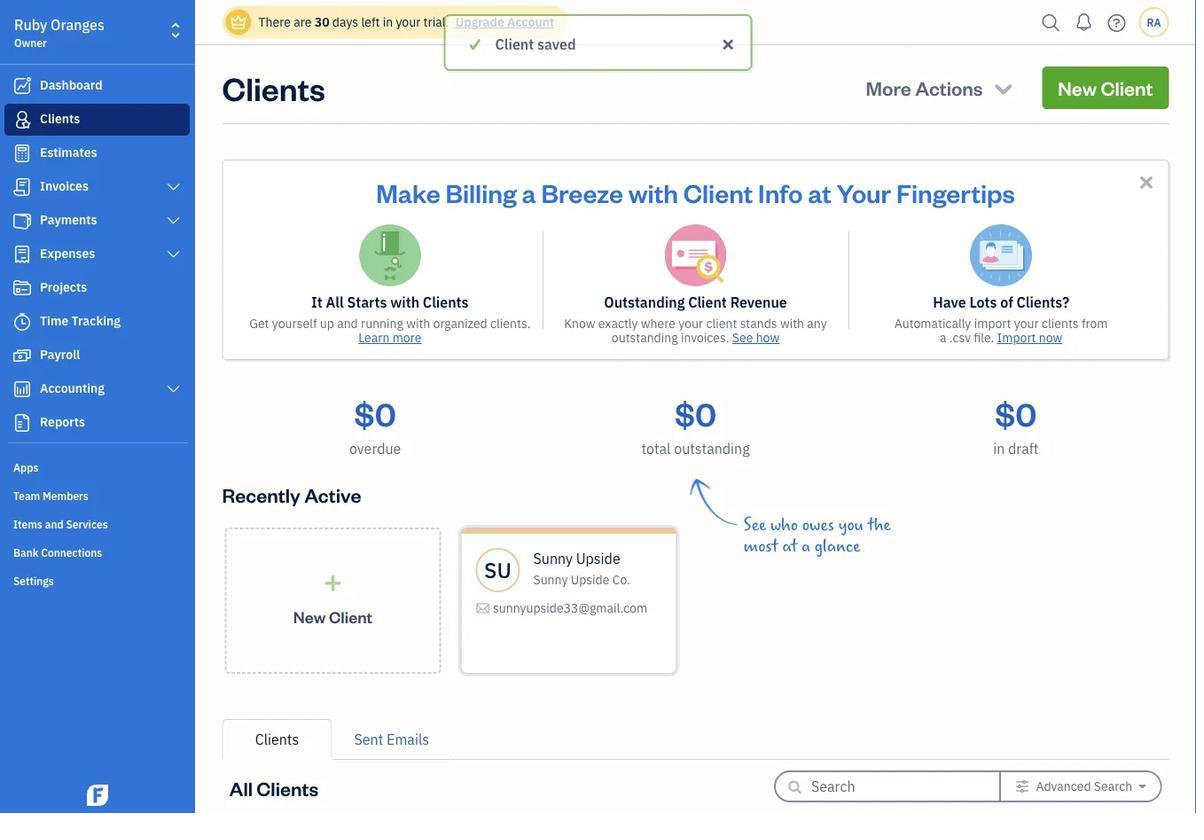 Task type: vqa. For each thing, say whether or not it's contained in the screenshot.
By
no



Task type: locate. For each thing, give the bounding box(es) containing it.
left
[[361, 14, 380, 30]]

0 horizontal spatial a
[[522, 176, 537, 209]]

see who owes you the most at a glance
[[744, 515, 891, 556]]

1 horizontal spatial a
[[802, 537, 811, 556]]

it all starts with clients image
[[359, 224, 421, 287]]

client left info
[[684, 176, 754, 209]]

1 horizontal spatial your
[[679, 315, 704, 332]]

bank
[[13, 546, 39, 560]]

go to help image
[[1103, 9, 1132, 36]]

and
[[337, 315, 358, 332], [45, 517, 64, 531]]

1 vertical spatial in
[[994, 440, 1005, 458]]

your left trial.
[[396, 14, 421, 30]]

advanced search button
[[1002, 773, 1161, 801]]

0 vertical spatial a
[[522, 176, 537, 209]]

dashboard
[[40, 77, 103, 93]]

1 vertical spatial upside
[[571, 572, 610, 588]]

a left the .csv
[[940, 330, 947, 346]]

tracking
[[71, 313, 121, 329]]

advanced
[[1037, 778, 1092, 795]]

trial.
[[424, 14, 449, 30]]

new down notifications image
[[1059, 75, 1098, 100]]

estimates link
[[4, 138, 190, 169]]

0 horizontal spatial at
[[783, 537, 798, 556]]

$0 inside $0 total outstanding
[[675, 392, 717, 434]]

chevron large down image inside payments link
[[166, 214, 182, 228]]

chevron large down image down payments link
[[166, 248, 182, 262]]

su
[[484, 557, 512, 584]]

project image
[[12, 279, 33, 297]]

in
[[383, 14, 393, 30], [994, 440, 1005, 458]]

clients link down dashboard "link"
[[4, 104, 190, 136]]

where
[[641, 315, 676, 332]]

your for have
[[1015, 315, 1039, 332]]

1 vertical spatial sunny
[[534, 572, 568, 588]]

your down outstanding client revenue
[[679, 315, 704, 332]]

actions
[[916, 75, 983, 100]]

see
[[733, 330, 754, 346], [744, 515, 767, 535]]

your inside know exactly where your client stands with any outstanding invoices.
[[679, 315, 704, 332]]

1 horizontal spatial new client
[[1059, 75, 1154, 100]]

1 horizontal spatial all
[[326, 293, 344, 312]]

at down who
[[783, 537, 798, 556]]

3 $0 from the left
[[996, 392, 1037, 434]]

settings image
[[1016, 780, 1030, 794]]

$0 for $0 overdue
[[354, 392, 396, 434]]

0 horizontal spatial new client
[[293, 607, 373, 627]]

chevrondown image
[[992, 75, 1016, 100]]

outstanding client revenue image
[[665, 224, 727, 287]]

chevron large down image for expenses
[[166, 248, 182, 262]]

1 horizontal spatial new client link
[[1043, 67, 1170, 109]]

and right items at the bottom left
[[45, 517, 64, 531]]

recently active
[[222, 482, 361, 507]]

you
[[839, 515, 864, 535]]

with left the any
[[781, 315, 805, 332]]

1 $0 from the left
[[354, 392, 396, 434]]

outstanding down outstanding
[[612, 330, 678, 346]]

glance
[[815, 537, 861, 556]]

estimate image
[[12, 145, 33, 162]]

projects link
[[4, 272, 190, 304]]

see for see who owes you the most at a glance
[[744, 515, 767, 535]]

0 vertical spatial at
[[808, 176, 832, 209]]

all
[[326, 293, 344, 312], [229, 776, 253, 801]]

$0 inside $0 overdue
[[354, 392, 396, 434]]

chevron large down image up reports link
[[166, 382, 182, 397]]

outstanding
[[604, 293, 685, 312]]

1 horizontal spatial clients link
[[222, 719, 332, 760]]

0 horizontal spatial $0
[[354, 392, 396, 434]]

it
[[311, 293, 323, 312]]

more
[[866, 75, 912, 100]]

chevron large down image for payments
[[166, 214, 182, 228]]

automatically
[[895, 315, 972, 332]]

client inside status
[[495, 35, 534, 54]]

see inside see who owes you the most at a glance
[[744, 515, 767, 535]]

see up most
[[744, 515, 767, 535]]

0 vertical spatial new client
[[1059, 75, 1154, 100]]

2 horizontal spatial your
[[1015, 315, 1039, 332]]

4 chevron large down image from the top
[[166, 382, 182, 397]]

of
[[1001, 293, 1014, 312]]

0 horizontal spatial new client link
[[225, 528, 441, 674]]

a right billing
[[522, 176, 537, 209]]

$0 inside $0 in draft
[[996, 392, 1037, 434]]

more actions button
[[850, 67, 1032, 109]]

1 chevron large down image from the top
[[166, 180, 182, 194]]

saved
[[538, 35, 576, 54]]

search image
[[1038, 9, 1066, 36]]

ruby oranges owner
[[14, 16, 105, 50]]

your inside have lots of clients? automatically import your clients from a .csv file. import now
[[1015, 315, 1039, 332]]

0 horizontal spatial your
[[396, 14, 421, 30]]

0 vertical spatial in
[[383, 14, 393, 30]]

projects
[[40, 279, 87, 295]]

import
[[975, 315, 1012, 332]]

co.
[[613, 572, 631, 588]]

0 vertical spatial upside
[[576, 550, 621, 568]]

invoice image
[[12, 178, 33, 196]]

client image
[[12, 111, 33, 129]]

with right breeze
[[629, 176, 679, 209]]

0 horizontal spatial in
[[383, 14, 393, 30]]

outstanding
[[612, 330, 678, 346], [674, 440, 750, 458]]

upside left co. on the right of page
[[571, 572, 610, 588]]

clients link
[[4, 104, 190, 136], [222, 719, 332, 760]]

sent emails link
[[332, 719, 452, 760]]

2 $0 from the left
[[675, 392, 717, 434]]

0 vertical spatial new
[[1059, 75, 1098, 100]]

$0 up draft
[[996, 392, 1037, 434]]

time tracking
[[40, 313, 121, 329]]

0 vertical spatial all
[[326, 293, 344, 312]]

draft
[[1009, 440, 1039, 458]]

all inside it all starts with clients get yourself up and running with organized clients. learn more
[[326, 293, 344, 312]]

clients
[[222, 67, 325, 109], [40, 110, 80, 127], [423, 293, 469, 312], [255, 731, 299, 749], [257, 776, 319, 801]]

know exactly where your client stands with any outstanding invoices.
[[565, 315, 827, 346]]

account
[[508, 14, 555, 30]]

1 vertical spatial a
[[940, 330, 947, 346]]

there
[[259, 14, 291, 30]]

accounting
[[40, 380, 105, 397]]

$0 up overdue
[[354, 392, 396, 434]]

2 horizontal spatial a
[[940, 330, 947, 346]]

new down plus icon
[[293, 607, 326, 627]]

chevron large down image inside invoices link
[[166, 180, 182, 194]]

timer image
[[12, 313, 33, 331]]

a inside have lots of clients? automatically import your clients from a .csv file. import now
[[940, 330, 947, 346]]

any
[[808, 315, 827, 332]]

in left draft
[[994, 440, 1005, 458]]

0 horizontal spatial new
[[293, 607, 326, 627]]

2 horizontal spatial $0
[[996, 392, 1037, 434]]

1 sunny from the top
[[534, 550, 573, 568]]

in right left
[[383, 14, 393, 30]]

clients inside it all starts with clients get yourself up and running with organized clients. learn more
[[423, 293, 469, 312]]

client down the 'upgrade account' link
[[495, 35, 534, 54]]

time tracking link
[[4, 306, 190, 338]]

services
[[66, 517, 108, 531]]

3 chevron large down image from the top
[[166, 248, 182, 262]]

1 horizontal spatial at
[[808, 176, 832, 209]]

and right up
[[337, 315, 358, 332]]

2 vertical spatial a
[[802, 537, 811, 556]]

0 horizontal spatial and
[[45, 517, 64, 531]]

sent emails
[[354, 731, 429, 749]]

caretdown image
[[1140, 780, 1147, 794]]

0 vertical spatial sunny
[[534, 550, 573, 568]]

items
[[13, 517, 42, 531]]

see left how
[[733, 330, 754, 346]]

chevron large down image for invoices
[[166, 180, 182, 194]]

2 chevron large down image from the top
[[166, 214, 182, 228]]

envelope image
[[476, 598, 490, 619]]

starts
[[347, 293, 387, 312]]

1 vertical spatial see
[[744, 515, 767, 535]]

chart image
[[12, 381, 33, 398]]

1 vertical spatial new client
[[293, 607, 373, 627]]

$0 down invoices.
[[675, 392, 717, 434]]

your
[[837, 176, 892, 209]]

payments link
[[4, 205, 190, 237]]

team
[[13, 489, 40, 503]]

now
[[1040, 330, 1063, 346]]

apps
[[13, 460, 39, 475]]

it all starts with clients get yourself up and running with organized clients. learn more
[[249, 293, 531, 346]]

payments
[[40, 212, 97, 228]]

0 vertical spatial and
[[337, 315, 358, 332]]

1 vertical spatial at
[[783, 537, 798, 556]]

from
[[1082, 315, 1109, 332]]

chevron large down image down invoices link
[[166, 214, 182, 228]]

outstanding right total
[[674, 440, 750, 458]]

apps link
[[4, 453, 190, 480]]

upside
[[576, 550, 621, 568], [571, 572, 610, 588]]

0 horizontal spatial clients link
[[4, 104, 190, 136]]

clients link up all clients
[[222, 719, 332, 760]]

0 vertical spatial outstanding
[[612, 330, 678, 346]]

upgrade
[[456, 14, 505, 30]]

a down owes
[[802, 537, 811, 556]]

1 vertical spatial new
[[293, 607, 326, 627]]

1 horizontal spatial and
[[337, 315, 358, 332]]

client down plus icon
[[329, 607, 373, 627]]

1 vertical spatial outstanding
[[674, 440, 750, 458]]

client
[[495, 35, 534, 54], [1101, 75, 1154, 100], [684, 176, 754, 209], [689, 293, 727, 312], [329, 607, 373, 627]]

reports link
[[4, 407, 190, 439]]

and inside main element
[[45, 517, 64, 531]]

import
[[998, 330, 1037, 346]]

0 horizontal spatial all
[[229, 776, 253, 801]]

at right info
[[808, 176, 832, 209]]

1 vertical spatial new client link
[[225, 528, 441, 674]]

1 vertical spatial and
[[45, 517, 64, 531]]

1 horizontal spatial in
[[994, 440, 1005, 458]]

crown image
[[229, 13, 248, 31]]

chevron large down image up payments link
[[166, 180, 182, 194]]

sunny upside sunny upside co.
[[534, 550, 631, 588]]

chevron large down image
[[166, 180, 182, 194], [166, 214, 182, 228], [166, 248, 182, 262], [166, 382, 182, 397]]

your down clients?
[[1015, 315, 1039, 332]]

1 vertical spatial clients link
[[222, 719, 332, 760]]

new client down 'go to help' icon
[[1059, 75, 1154, 100]]

emails
[[387, 731, 429, 749]]

new client down plus icon
[[293, 607, 373, 627]]

0 vertical spatial see
[[733, 330, 754, 346]]

1 horizontal spatial $0
[[675, 392, 717, 434]]

upside up co. on the right of page
[[576, 550, 621, 568]]



Task type: describe. For each thing, give the bounding box(es) containing it.
client
[[707, 315, 738, 332]]

exactly
[[599, 315, 638, 332]]

see for see how
[[733, 330, 754, 346]]

how
[[756, 330, 780, 346]]

make
[[376, 176, 441, 209]]

recently
[[222, 482, 301, 507]]

file.
[[974, 330, 995, 346]]

payment image
[[12, 212, 33, 230]]

$0 in draft
[[994, 392, 1039, 458]]

search
[[1095, 778, 1133, 795]]

$0 overdue
[[350, 392, 401, 458]]

fingertips
[[897, 176, 1016, 209]]

with right running
[[406, 315, 431, 332]]

the
[[868, 515, 891, 535]]

close image
[[1137, 172, 1157, 193]]

clients
[[1042, 315, 1079, 332]]

have lots of clients? image
[[971, 224, 1033, 287]]

reports
[[40, 414, 85, 430]]

ruby
[[14, 16, 47, 34]]

get
[[249, 315, 269, 332]]

outstanding client revenue
[[604, 293, 788, 312]]

bank connections link
[[4, 539, 190, 565]]

billing
[[446, 176, 517, 209]]

0 vertical spatial new client link
[[1043, 67, 1170, 109]]

client saved
[[495, 35, 576, 54]]

dashboard link
[[4, 70, 190, 102]]

invoices
[[40, 178, 89, 194]]

accounting link
[[4, 373, 190, 405]]

money image
[[12, 347, 33, 365]]

$0 for $0 in draft
[[996, 392, 1037, 434]]

and inside it all starts with clients get yourself up and running with organized clients. learn more
[[337, 315, 358, 332]]

upgrade account link
[[452, 14, 555, 30]]

are
[[294, 14, 312, 30]]

clients inside main element
[[40, 110, 80, 127]]

clients.
[[491, 315, 531, 332]]

in inside $0 in draft
[[994, 440, 1005, 458]]

dashboard image
[[12, 77, 33, 95]]

main element
[[0, 0, 240, 814]]

chevron large down image for accounting
[[166, 382, 182, 397]]

client saved status
[[0, 14, 1197, 71]]

payroll link
[[4, 340, 190, 372]]

sunnyupside33@gmail.com
[[493, 600, 648, 617]]

total
[[642, 440, 671, 458]]

a inside see who owes you the most at a glance
[[802, 537, 811, 556]]

members
[[43, 489, 89, 503]]

your for there
[[396, 14, 421, 30]]

sent
[[354, 731, 384, 749]]

lots
[[970, 293, 998, 312]]

items and services
[[13, 517, 108, 531]]

breeze
[[542, 176, 624, 209]]

settings
[[13, 574, 54, 588]]

close image
[[720, 34, 737, 55]]

info
[[759, 176, 803, 209]]

most
[[744, 537, 779, 556]]

30
[[315, 14, 330, 30]]

revenue
[[731, 293, 788, 312]]

time
[[40, 313, 69, 329]]

expenses link
[[4, 239, 190, 271]]

outstanding inside $0 total outstanding
[[674, 440, 750, 458]]

bank connections
[[13, 546, 102, 560]]

expenses
[[40, 245, 95, 262]]

$0 total outstanding
[[642, 392, 750, 458]]

advanced search
[[1037, 778, 1133, 795]]

oranges
[[51, 16, 105, 34]]

notifications image
[[1070, 4, 1099, 40]]

client down 'go to help' icon
[[1101, 75, 1154, 100]]

more actions
[[866, 75, 983, 100]]

0 vertical spatial clients link
[[4, 104, 190, 136]]

invoices link
[[4, 171, 190, 203]]

Search text field
[[812, 773, 971, 801]]

more
[[393, 330, 422, 346]]

with inside know exactly where your client stands with any outstanding invoices.
[[781, 315, 805, 332]]

at inside see who owes you the most at a glance
[[783, 537, 798, 556]]

1 horizontal spatial new
[[1059, 75, 1098, 100]]

organized
[[433, 315, 488, 332]]

know
[[565, 315, 596, 332]]

expense image
[[12, 246, 33, 263]]

with up running
[[391, 293, 420, 312]]

$0 for $0 total outstanding
[[675, 392, 717, 434]]

overdue
[[350, 440, 401, 458]]

ra button
[[1140, 7, 1170, 37]]

ra
[[1148, 15, 1162, 29]]

2 sunny from the top
[[534, 572, 568, 588]]

yourself
[[272, 315, 317, 332]]

learn
[[359, 330, 390, 346]]

clients?
[[1017, 293, 1070, 312]]

see how
[[733, 330, 780, 346]]

make billing a breeze with client info at your fingertips
[[376, 176, 1016, 209]]

have
[[933, 293, 967, 312]]

plus image
[[323, 574, 343, 592]]

.csv
[[950, 330, 971, 346]]

settings link
[[4, 567, 190, 594]]

freshbooks image
[[83, 785, 112, 806]]

1 vertical spatial all
[[229, 776, 253, 801]]

owner
[[14, 35, 47, 50]]

active
[[304, 482, 361, 507]]

there are 30 days left in your trial. upgrade account
[[259, 14, 555, 30]]

running
[[361, 315, 404, 332]]

all clients
[[229, 776, 319, 801]]

outstanding inside know exactly where your client stands with any outstanding invoices.
[[612, 330, 678, 346]]

stands
[[740, 315, 778, 332]]

who
[[771, 515, 799, 535]]

client up client
[[689, 293, 727, 312]]

team members
[[13, 489, 89, 503]]

report image
[[12, 414, 33, 432]]

invoices.
[[681, 330, 730, 346]]

check image
[[467, 34, 483, 55]]



